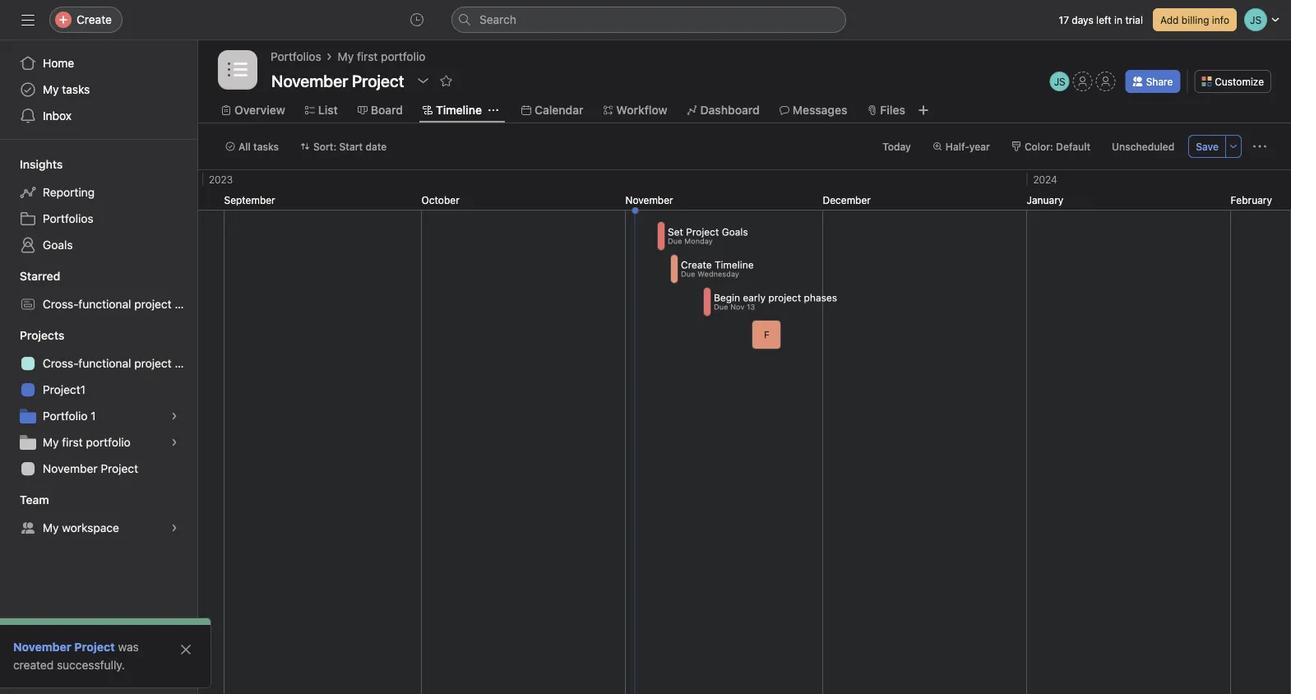 Task type: locate. For each thing, give the bounding box(es) containing it.
customize
[[1215, 76, 1264, 87]]

0 vertical spatial cross-
[[43, 297, 78, 311]]

0 horizontal spatial portfolio
[[86, 435, 131, 449]]

due left monday
[[668, 237, 683, 245]]

0 horizontal spatial timeline
[[436, 103, 482, 117]]

plan inside projects element
[[175, 357, 197, 370]]

1 vertical spatial my first portfolio
[[43, 435, 131, 449]]

january
[[1027, 194, 1064, 206]]

february
[[1231, 194, 1272, 206]]

timeline down add to starred 'image'
[[436, 103, 482, 117]]

first
[[357, 50, 378, 63], [62, 435, 83, 449]]

first up board link
[[357, 50, 378, 63]]

cross-functional project plan
[[43, 297, 197, 311], [43, 357, 197, 370]]

home
[[43, 56, 74, 70]]

list link
[[305, 101, 338, 119]]

november
[[625, 194, 673, 206], [43, 462, 98, 475], [13, 640, 71, 654]]

portfolio 1 link
[[10, 403, 188, 429]]

0 horizontal spatial portfolios link
[[10, 206, 188, 232]]

board link
[[358, 101, 403, 119]]

november up team
[[43, 462, 98, 475]]

0 horizontal spatial portfolios
[[43, 212, 93, 225]]

projects button
[[0, 327, 64, 344]]

august
[[20, 194, 53, 206]]

december
[[823, 194, 871, 206]]

history image
[[410, 13, 424, 26]]

1 vertical spatial november project
[[13, 640, 115, 654]]

my first portfolio link up show options "image"
[[338, 48, 426, 66]]

tasks right all
[[253, 141, 279, 152]]

1 vertical spatial cross-functional project plan
[[43, 357, 197, 370]]

0 horizontal spatial my first portfolio link
[[10, 429, 188, 456]]

my inside my tasks link
[[43, 83, 59, 96]]

calendar link
[[521, 101, 583, 119]]

insights element
[[0, 150, 197, 262]]

0 vertical spatial first
[[357, 50, 378, 63]]

successfully.
[[57, 658, 125, 672]]

1 horizontal spatial portfolio
[[381, 50, 426, 63]]

add billing info
[[1160, 14, 1230, 25]]

1 vertical spatial timeline
[[715, 259, 754, 271]]

1 functional from the top
[[78, 297, 131, 311]]

billing
[[1182, 14, 1209, 25]]

september
[[224, 194, 275, 206]]

overview link
[[221, 101, 285, 119]]

portfolios inside insights element
[[43, 212, 93, 225]]

my first portfolio
[[338, 50, 426, 63], [43, 435, 131, 449]]

0 horizontal spatial goals
[[43, 238, 73, 252]]

phases
[[804, 292, 838, 303]]

1 vertical spatial portfolios link
[[10, 206, 188, 232]]

insights button
[[0, 156, 63, 173]]

timeline up begin
[[715, 259, 754, 271]]

all tasks
[[239, 141, 279, 152]]

create up home link
[[76, 13, 112, 26]]

today
[[883, 141, 911, 152]]

team
[[20, 493, 49, 507]]

project up successfully.
[[74, 640, 115, 654]]

my first portfolio link
[[338, 48, 426, 66], [10, 429, 188, 456]]

more options image
[[1229, 141, 1239, 151]]

unscheduled button
[[1105, 135, 1182, 158]]

cross- for 1st cross-functional project plan link from the bottom
[[43, 357, 78, 370]]

create for create
[[76, 13, 112, 26]]

cross-functional project plan link up project1
[[10, 350, 197, 377]]

project
[[686, 226, 719, 238], [101, 462, 138, 475], [74, 640, 115, 654]]

1 cross-functional project plan link from the top
[[10, 291, 197, 317]]

portfolios link
[[271, 48, 321, 66], [10, 206, 188, 232]]

1 horizontal spatial portfolios link
[[271, 48, 321, 66]]

0 vertical spatial portfolio
[[381, 50, 426, 63]]

save
[[1196, 141, 1219, 152]]

project down goals link
[[134, 297, 172, 311]]

1 vertical spatial create
[[681, 259, 712, 271]]

date
[[366, 141, 387, 152]]

None text field
[[267, 66, 409, 95]]

0 horizontal spatial first
[[62, 435, 83, 449]]

my up inbox
[[43, 83, 59, 96]]

2024
[[1033, 174, 1057, 185]]

first down portfolio 1
[[62, 435, 83, 449]]

0 vertical spatial create
[[76, 13, 112, 26]]

first inside projects element
[[62, 435, 83, 449]]

1 horizontal spatial timeline
[[715, 259, 754, 271]]

create inside create timeline due wednesday
[[681, 259, 712, 271]]

1 vertical spatial tasks
[[253, 141, 279, 152]]

cross-functional project plan link
[[10, 291, 197, 317], [10, 350, 197, 377]]

due left nov
[[714, 303, 729, 311]]

project up teams element
[[101, 462, 138, 475]]

project for 1st cross-functional project plan link from the bottom
[[134, 357, 172, 370]]

1 vertical spatial due
[[681, 270, 696, 278]]

save button
[[1189, 135, 1226, 158]]

0 vertical spatial cross-functional project plan
[[43, 297, 197, 311]]

board
[[371, 103, 403, 117]]

files link
[[867, 101, 905, 119]]

1 vertical spatial portfolio
[[86, 435, 131, 449]]

1 cross-functional project plan from the top
[[43, 297, 197, 311]]

my down portfolio
[[43, 435, 59, 449]]

november project
[[43, 462, 138, 475], [13, 640, 115, 654]]

cross-functional project plan inside starred element
[[43, 297, 197, 311]]

0 vertical spatial my first portfolio link
[[338, 48, 426, 66]]

functional inside starred element
[[78, 297, 131, 311]]

1 vertical spatial cross-
[[43, 357, 78, 370]]

portfolios link down reporting
[[10, 206, 188, 232]]

0 vertical spatial functional
[[78, 297, 131, 311]]

add tab image
[[917, 104, 930, 117]]

1 plan from the top
[[175, 297, 197, 311]]

project inside starred element
[[134, 297, 172, 311]]

cross-functional project plan down goals link
[[43, 297, 197, 311]]

project1 link
[[10, 377, 188, 403]]

tasks inside all tasks dropdown button
[[253, 141, 279, 152]]

tasks down home
[[62, 83, 90, 96]]

team button
[[0, 492, 49, 508]]

1 vertical spatial cross-functional project plan link
[[10, 350, 197, 377]]

timeline link
[[423, 101, 482, 119]]

insights
[[20, 157, 63, 171]]

timeline
[[436, 103, 482, 117], [715, 259, 754, 271]]

cross- down starred
[[43, 297, 78, 311]]

create inside dropdown button
[[76, 13, 112, 26]]

my first portfolio up show options "image"
[[338, 50, 426, 63]]

portfolios up list link at the top left of the page
[[271, 50, 321, 63]]

0 horizontal spatial create
[[76, 13, 112, 26]]

my down team
[[43, 521, 59, 535]]

unscheduled
[[1112, 141, 1175, 152]]

0 vertical spatial november project link
[[10, 456, 188, 482]]

tasks inside my tasks link
[[62, 83, 90, 96]]

november up set
[[625, 194, 673, 206]]

goals right monday
[[722, 226, 749, 238]]

tasks for all tasks
[[253, 141, 279, 152]]

cross-functional project plan link down goals link
[[10, 291, 197, 317]]

portfolios link up list link at the top left of the page
[[271, 48, 321, 66]]

2 functional from the top
[[78, 357, 131, 370]]

my
[[338, 50, 354, 63], [43, 83, 59, 96], [43, 435, 59, 449], [43, 521, 59, 535]]

cross-functional project plan up project1 link
[[43, 357, 197, 370]]

project right early
[[769, 292, 802, 303]]

0 horizontal spatial tasks
[[62, 83, 90, 96]]

2 cross-functional project plan from the top
[[43, 357, 197, 370]]

create down monday
[[681, 259, 712, 271]]

november up created
[[13, 640, 71, 654]]

cross-functional project plan link inside starred element
[[10, 291, 197, 317]]

cross-functional project plan inside projects element
[[43, 357, 197, 370]]

cross- for cross-functional project plan link within starred element
[[43, 297, 78, 311]]

0 vertical spatial cross-functional project plan link
[[10, 291, 197, 317]]

starred button
[[0, 268, 60, 285]]

november project up invite
[[13, 640, 115, 654]]

see details, my workspace image
[[169, 523, 179, 533]]

portfolios link inside insights element
[[10, 206, 188, 232]]

tab actions image
[[488, 105, 498, 115]]

1 cross- from the top
[[43, 297, 78, 311]]

my first portfolio link down 1
[[10, 429, 188, 456]]

workflow
[[616, 103, 667, 117]]

set
[[668, 226, 684, 238]]

portfolio
[[381, 50, 426, 63], [86, 435, 131, 449]]

goals link
[[10, 232, 188, 258]]

search list box
[[452, 7, 846, 33]]

due left the wednesday
[[681, 270, 696, 278]]

inbox
[[43, 109, 72, 123]]

0 vertical spatial plan
[[175, 297, 197, 311]]

0 vertical spatial tasks
[[62, 83, 90, 96]]

october
[[421, 194, 460, 206]]

0 vertical spatial november project
[[43, 462, 138, 475]]

0 vertical spatial portfolios link
[[271, 48, 321, 66]]

functional down goals link
[[78, 297, 131, 311]]

was created successfully.
[[13, 640, 139, 672]]

add to starred image
[[440, 74, 453, 87]]

cross- inside projects element
[[43, 357, 78, 370]]

my tasks
[[43, 83, 90, 96]]

1 horizontal spatial tasks
[[253, 141, 279, 152]]

half-year
[[946, 141, 990, 152]]

0 horizontal spatial my first portfolio
[[43, 435, 131, 449]]

goals
[[722, 226, 749, 238], [43, 238, 73, 252]]

0 vertical spatial my first portfolio
[[338, 50, 426, 63]]

2 plan from the top
[[175, 357, 197, 370]]

days
[[1072, 14, 1094, 25]]

hide sidebar image
[[21, 13, 35, 26]]

project right set
[[686, 226, 719, 238]]

cross- up project1
[[43, 357, 78, 370]]

1 vertical spatial plan
[[175, 357, 197, 370]]

reporting link
[[10, 179, 188, 206]]

1 horizontal spatial goals
[[722, 226, 749, 238]]

trial
[[1125, 14, 1143, 25]]

portfolio down portfolio 1 'link'
[[86, 435, 131, 449]]

november project link up invite
[[13, 640, 115, 654]]

1 vertical spatial my first portfolio link
[[10, 429, 188, 456]]

november project up teams element
[[43, 462, 138, 475]]

1 vertical spatial first
[[62, 435, 83, 449]]

project up see details, portfolio 1 image
[[134, 357, 172, 370]]

invite button
[[16, 658, 86, 688]]

sort:
[[313, 141, 337, 152]]

portfolio 1
[[43, 409, 96, 423]]

my inside projects element
[[43, 435, 59, 449]]

1 vertical spatial november
[[43, 462, 98, 475]]

functional inside projects element
[[78, 357, 131, 370]]

tasks for my tasks
[[62, 83, 90, 96]]

0 vertical spatial portfolios
[[271, 50, 321, 63]]

1 vertical spatial functional
[[78, 357, 131, 370]]

close image
[[179, 643, 192, 656]]

november project link up teams element
[[10, 456, 188, 482]]

2 cross- from the top
[[43, 357, 78, 370]]

functional up project1 link
[[78, 357, 131, 370]]

default
[[1056, 141, 1091, 152]]

portfolios down reporting
[[43, 212, 93, 225]]

goals up starred
[[43, 238, 73, 252]]

0 vertical spatial project
[[686, 226, 719, 238]]

2 vertical spatial due
[[714, 303, 729, 311]]

cross- inside starred element
[[43, 297, 78, 311]]

1 vertical spatial portfolios
[[43, 212, 93, 225]]

0 vertical spatial due
[[668, 237, 683, 245]]

my first portfolio inside projects element
[[43, 435, 131, 449]]

1 horizontal spatial first
[[357, 50, 378, 63]]

all tasks button
[[218, 135, 286, 158]]

1 horizontal spatial create
[[681, 259, 712, 271]]

portfolio up show options "image"
[[381, 50, 426, 63]]

plan inside starred element
[[175, 297, 197, 311]]

create
[[76, 13, 112, 26], [681, 259, 712, 271]]

1 horizontal spatial my first portfolio
[[338, 50, 426, 63]]

plan
[[175, 297, 197, 311], [175, 357, 197, 370]]

my first portfolio down 1
[[43, 435, 131, 449]]

2023
[[209, 174, 233, 185]]

early
[[743, 292, 766, 303]]



Task type: vqa. For each thing, say whether or not it's contained in the screenshot.
2024
yes



Task type: describe. For each thing, give the bounding box(es) containing it.
0 vertical spatial timeline
[[436, 103, 482, 117]]

teams element
[[0, 485, 197, 544]]

1 vertical spatial project
[[101, 462, 138, 475]]

info
[[1212, 14, 1230, 25]]

list
[[318, 103, 338, 117]]

files
[[880, 103, 905, 117]]

workspace
[[62, 521, 119, 535]]

today button
[[875, 135, 918, 158]]

projects
[[20, 329, 64, 342]]

color: default button
[[1004, 135, 1098, 158]]

2 cross-functional project plan link from the top
[[10, 350, 197, 377]]

global element
[[0, 40, 197, 139]]

show options image
[[417, 74, 430, 87]]

2 vertical spatial november
[[13, 640, 71, 654]]

my up list
[[338, 50, 354, 63]]

1 vertical spatial november project link
[[13, 640, 115, 654]]

november inside projects element
[[43, 462, 98, 475]]

was
[[118, 640, 139, 654]]

1 horizontal spatial portfolios
[[271, 50, 321, 63]]

half-
[[946, 141, 969, 152]]

all
[[239, 141, 251, 152]]

starred element
[[0, 262, 197, 321]]

nov
[[731, 303, 745, 311]]

search button
[[452, 7, 846, 33]]

17 days left in trial
[[1059, 14, 1143, 25]]

see details, portfolio 1 image
[[169, 411, 179, 421]]

see details, my first portfolio image
[[169, 438, 179, 447]]

project for cross-functional project plan link within starred element
[[134, 297, 172, 311]]

project inside begin early project phases due nov 13
[[769, 292, 802, 303]]

reporting
[[43, 185, 95, 199]]

begin early project phases due nov 13
[[714, 292, 838, 311]]

cross-functional project plan for 1st cross-functional project plan link from the bottom
[[43, 357, 197, 370]]

begin
[[714, 292, 741, 303]]

my inside my workspace link
[[43, 521, 59, 535]]

0 vertical spatial november
[[625, 194, 673, 206]]

dashboard link
[[687, 101, 760, 119]]

share
[[1146, 76, 1173, 87]]

js button
[[1050, 72, 1070, 91]]

functional for cross-functional project plan link within starred element
[[78, 297, 131, 311]]

year
[[969, 141, 990, 152]]

search
[[479, 13, 516, 26]]

project inside set project goals due monday
[[686, 226, 719, 238]]

cross-functional project plan for cross-functional project plan link within starred element
[[43, 297, 197, 311]]

more actions image
[[1253, 140, 1267, 153]]

js
[[1054, 76, 1066, 87]]

due inside set project goals due monday
[[668, 237, 683, 245]]

messages link
[[779, 101, 847, 119]]

invite
[[46, 666, 76, 679]]

dashboard
[[700, 103, 760, 117]]

goals inside set project goals due monday
[[722, 226, 749, 238]]

november project inside projects element
[[43, 462, 138, 475]]

add
[[1160, 14, 1179, 25]]

add billing info button
[[1153, 8, 1237, 31]]

start
[[339, 141, 363, 152]]

my workspace
[[43, 521, 119, 535]]

projects element
[[0, 321, 197, 485]]

due inside create timeline due wednesday
[[681, 270, 696, 278]]

color:
[[1025, 141, 1053, 152]]

1
[[91, 409, 96, 423]]

goals inside insights element
[[43, 238, 73, 252]]

inbox link
[[10, 103, 188, 129]]

2 vertical spatial project
[[74, 640, 115, 654]]

messages
[[793, 103, 847, 117]]

customize button
[[1194, 70, 1271, 93]]

left
[[1096, 14, 1112, 25]]

set project goals due monday
[[668, 226, 749, 245]]

share button
[[1126, 70, 1180, 93]]

in
[[1114, 14, 1123, 25]]

project1
[[43, 383, 86, 396]]

functional for 1st cross-functional project plan link from the bottom
[[78, 357, 131, 370]]

create timeline due wednesday
[[681, 259, 754, 278]]

half-year button
[[925, 135, 998, 158]]

wednesday
[[698, 270, 740, 278]]

monday
[[685, 237, 713, 245]]

sort: start date button
[[293, 135, 394, 158]]

starred
[[20, 269, 60, 283]]

overview
[[234, 103, 285, 117]]

calendar
[[535, 103, 583, 117]]

due inside begin early project phases due nov 13
[[714, 303, 729, 311]]

created
[[13, 658, 54, 672]]

my tasks link
[[10, 76, 188, 103]]

create for create timeline due wednesday
[[681, 259, 712, 271]]

1 horizontal spatial my first portfolio link
[[338, 48, 426, 66]]

17
[[1059, 14, 1069, 25]]

workflow link
[[603, 101, 667, 119]]

timeline inside create timeline due wednesday
[[715, 259, 754, 271]]

home link
[[10, 50, 188, 76]]

list image
[[228, 60, 248, 80]]

13
[[747, 303, 756, 311]]

portfolio inside projects element
[[86, 435, 131, 449]]

my workspace link
[[10, 515, 188, 541]]



